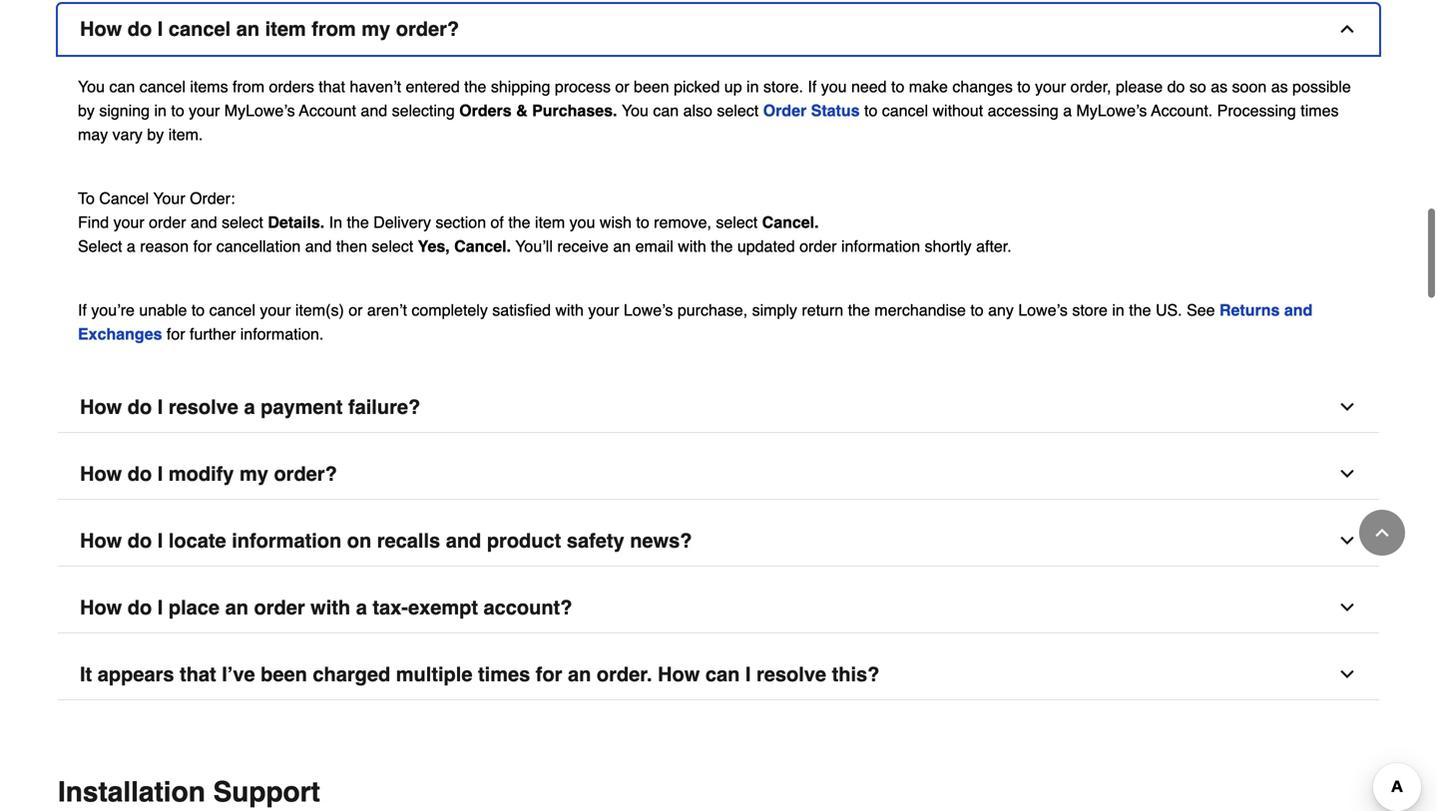 Task type: describe. For each thing, give the bounding box(es) containing it.
may
[[78, 125, 108, 144]]

process
[[555, 77, 611, 96]]

my inside button
[[362, 17, 391, 40]]

to cancel your order: find your order and select details. in the delivery section of the item you wish to remove, select cancel. select a reason for cancellation and then select yes, cancel. you'll receive an email with the updated order information shortly after.
[[78, 189, 1012, 256]]

multiple
[[396, 664, 473, 687]]

2 horizontal spatial in
[[1113, 301, 1125, 320]]

i for place
[[158, 597, 163, 620]]

exempt
[[408, 597, 478, 620]]

orders
[[459, 101, 512, 120]]

1 as from the left
[[1211, 77, 1228, 96]]

to left 'any'
[[971, 301, 984, 320]]

and inside button
[[446, 530, 482, 553]]

safety
[[567, 530, 625, 553]]

select up cancellation
[[222, 213, 263, 232]]

by inside to cancel without accessing a mylowe's account. processing times may vary by item.
[[147, 125, 164, 144]]

chevron down image inside how do i modify my order? button
[[1338, 464, 1358, 484]]

make
[[909, 77, 949, 96]]

chevron up image inside how do i cancel an item from my order? button
[[1338, 19, 1358, 39]]

receive
[[558, 237, 609, 256]]

purchase,
[[678, 301, 748, 320]]

chevron down image for order.
[[1338, 665, 1358, 685]]

1 vertical spatial you
[[622, 101, 649, 120]]

please
[[1116, 77, 1163, 96]]

do for how do i cancel an item from my order?
[[128, 17, 152, 40]]

do for how do i modify my order?
[[128, 463, 152, 486]]

how for how do i resolve a payment failure?
[[80, 396, 122, 419]]

cancel
[[99, 189, 149, 208]]

your up information.
[[260, 301, 291, 320]]

1 horizontal spatial can
[[653, 101, 679, 120]]

it
[[80, 664, 92, 687]]

item inside to cancel your order: find your order and select details. in the delivery section of the item you wish to remove, select cancel. select a reason for cancellation and then select yes, cancel. you'll receive an email with the updated order information shortly after.
[[535, 213, 565, 232]]

cancel inside button
[[169, 17, 231, 40]]

&
[[516, 101, 528, 120]]

yes,
[[418, 237, 450, 256]]

i for cancel
[[158, 17, 163, 40]]

delivery
[[374, 213, 431, 232]]

us. see
[[1156, 301, 1216, 320]]

shortly
[[925, 237, 972, 256]]

returns and exchanges
[[78, 301, 1313, 344]]

simply
[[752, 301, 798, 320]]

returns and exchanges link
[[78, 301, 1313, 344]]

item.
[[168, 125, 203, 144]]

also
[[684, 101, 713, 120]]

chevron up image inside scroll to top element
[[1373, 523, 1393, 543]]

my inside button
[[240, 463, 269, 486]]

further
[[190, 325, 236, 344]]

mylowe's inside "you can cancel items from orders that haven't entered the shipping process or been picked up in store. if you need to make changes to your order, please do so as soon as possible by signing in to your mylowe's account and selecting"
[[224, 101, 295, 120]]

your down items at the top of the page
[[189, 101, 220, 120]]

can inside "you can cancel items from orders that haven't entered the shipping process or been picked up in store. if you need to make changes to your order, please do so as soon as possible by signing in to your mylowe's account and selecting"
[[109, 77, 135, 96]]

how do i cancel an item from my order? button
[[58, 4, 1380, 55]]

account
[[299, 101, 356, 120]]

scroll to top element
[[1360, 510, 1406, 556]]

select down delivery
[[372, 237, 414, 256]]

without
[[933, 101, 984, 120]]

chevron down image
[[1338, 397, 1358, 417]]

the right of
[[509, 213, 531, 232]]

store
[[1073, 301, 1108, 320]]

signing
[[99, 101, 150, 120]]

how do i place an order with a tax-exempt account? button
[[58, 583, 1380, 634]]

1 vertical spatial resolve
[[757, 664, 827, 687]]

to up further
[[192, 301, 205, 320]]

changes
[[953, 77, 1013, 96]]

updated
[[738, 237, 796, 256]]

email
[[636, 237, 674, 256]]

to right need on the right top of page
[[892, 77, 905, 96]]

status
[[811, 101, 860, 120]]

you inside "you can cancel items from orders that haven't entered the shipping process or been picked up in store. if you need to make changes to your order, please do so as soon as possible by signing in to your mylowe's account and selecting"
[[78, 77, 105, 96]]

recalls
[[377, 530, 441, 553]]

items
[[190, 77, 228, 96]]

do for how do i place an order with a tax-exempt account?
[[128, 597, 152, 620]]

how do i resolve a payment failure? button
[[58, 382, 1380, 433]]

news?
[[630, 530, 692, 553]]

order:
[[190, 189, 235, 208]]

reason
[[140, 237, 189, 256]]

accessing
[[988, 101, 1059, 120]]

information.
[[240, 325, 324, 344]]

for inside button
[[536, 664, 563, 687]]

installation support
[[58, 777, 320, 809]]

how do i cancel an item from my order?
[[80, 17, 459, 40]]

to
[[78, 189, 95, 208]]

mylowe's inside to cancel without accessing a mylowe's account. processing times may vary by item.
[[1077, 101, 1148, 120]]

do for how do i resolve a payment failure?
[[128, 396, 152, 419]]

find
[[78, 213, 109, 232]]

cancellation
[[216, 237, 301, 256]]

you're
[[91, 301, 135, 320]]

order
[[764, 101, 807, 120]]

by inside "you can cancel items from orders that haven't entered the shipping process or been picked up in store. if you need to make changes to your order, please do so as soon as possible by signing in to your mylowe's account and selecting"
[[78, 101, 95, 120]]

purchases.
[[532, 101, 618, 120]]

exchanges
[[78, 325, 162, 344]]

charged
[[313, 664, 391, 687]]

failure?
[[348, 396, 421, 419]]

do inside "you can cancel items from orders that haven't entered the shipping process or been picked up in store. if you need to make changes to your order, please do so as soon as possible by signing in to your mylowe's account and selecting"
[[1168, 77, 1186, 96]]

how do i modify my order? button
[[58, 449, 1380, 500]]

information inside to cancel your order: find your order and select details. in the delivery section of the item you wish to remove, select cancel. select a reason for cancellation and then select yes, cancel. you'll receive an email with the updated order information shortly after.
[[842, 237, 921, 256]]

to up accessing
[[1018, 77, 1031, 96]]

select up updated
[[716, 213, 758, 232]]

2 horizontal spatial order
[[800, 237, 837, 256]]

chevron down image for account?
[[1338, 598, 1358, 618]]

appears
[[98, 664, 174, 687]]

that inside button
[[180, 664, 216, 687]]

a left payment on the left of page
[[244, 396, 255, 419]]

selecting
[[392, 101, 455, 120]]

returns
[[1220, 301, 1281, 320]]

you inside "you can cancel items from orders that haven't entered the shipping process or been picked up in store. if you need to make changes to your order, please do so as soon as possible by signing in to your mylowe's account and selecting"
[[822, 77, 847, 96]]

orders
[[269, 77, 314, 96]]

haven't
[[350, 77, 401, 96]]

modify
[[169, 463, 234, 486]]

orders & purchases. you can also select order status
[[455, 101, 860, 120]]

0 vertical spatial cancel.
[[763, 213, 819, 232]]

return
[[802, 301, 844, 320]]

information inside how do i locate information on recalls and product safety news? button
[[232, 530, 342, 553]]

it appears that i've been charged multiple times for an order. how can i resolve this?
[[80, 664, 880, 687]]

a left tax-
[[356, 597, 367, 620]]

the left updated
[[711, 237, 733, 256]]

2 lowe's from the left
[[1019, 301, 1068, 320]]

soon
[[1233, 77, 1267, 96]]

1 vertical spatial in
[[154, 101, 167, 120]]

how do i modify my order?
[[80, 463, 337, 486]]

any
[[989, 301, 1014, 320]]

a inside to cancel your order: find your order and select details. in the delivery section of the item you wish to remove, select cancel. select a reason for cancellation and then select yes, cancel. you'll receive an email with the updated order information shortly after.
[[127, 237, 136, 256]]

product
[[487, 530, 561, 553]]

payment
[[261, 396, 343, 419]]

account. processing
[[1152, 101, 1297, 120]]

locate
[[169, 530, 226, 553]]

a inside to cancel without accessing a mylowe's account. processing times may vary by item.
[[1064, 101, 1073, 120]]

with inside to cancel your order: find your order and select details. in the delivery section of the item you wish to remove, select cancel. select a reason for cancellation and then select yes, cancel. you'll receive an email with the updated order information shortly after.
[[678, 237, 707, 256]]



Task type: locate. For each thing, give the bounding box(es) containing it.
select down up
[[717, 101, 759, 120]]

order down your
[[149, 213, 186, 232]]

order inside button
[[254, 597, 305, 620]]

1 horizontal spatial you
[[622, 101, 649, 120]]

0 horizontal spatial my
[[240, 463, 269, 486]]

1 vertical spatial for
[[167, 325, 185, 344]]

after.
[[977, 237, 1012, 256]]

how for how do i locate information on recalls and product safety news?
[[80, 530, 122, 553]]

for right 'reason'
[[193, 237, 212, 256]]

2 mylowe's from the left
[[1077, 101, 1148, 120]]

been up orders & purchases. you can also select order status on the top of the page
[[634, 77, 670, 96]]

1 horizontal spatial times
[[1301, 101, 1340, 120]]

and inside returns and exchanges
[[1285, 301, 1313, 320]]

how for how do i cancel an item from my order?
[[80, 17, 122, 40]]

1 vertical spatial can
[[653, 101, 679, 120]]

2 as from the left
[[1272, 77, 1289, 96]]

you up receive
[[570, 213, 596, 232]]

chevron down image inside it appears that i've been charged multiple times for an order. how can i resolve this? button
[[1338, 665, 1358, 685]]

order? inside button
[[274, 463, 337, 486]]

do left so
[[1168, 77, 1186, 96]]

place
[[169, 597, 220, 620]]

to up email
[[636, 213, 650, 232]]

of
[[491, 213, 504, 232]]

the right the in
[[347, 213, 369, 232]]

installation
[[58, 777, 205, 809]]

0 vertical spatial or
[[615, 77, 630, 96]]

or right process
[[615, 77, 630, 96]]

0 vertical spatial that
[[319, 77, 345, 96]]

do inside how do i cancel an item from my order? button
[[128, 17, 152, 40]]

do left 'locate'
[[128, 530, 152, 553]]

do up signing
[[128, 17, 152, 40]]

section
[[436, 213, 486, 232]]

or inside "you can cancel items from orders that haven't entered the shipping process or been picked up in store. if you need to make changes to your order, please do so as soon as possible by signing in to your mylowe's account and selecting"
[[615, 77, 630, 96]]

1 horizontal spatial as
[[1272, 77, 1289, 96]]

satisfied
[[493, 301, 551, 320]]

2 chevron down image from the top
[[1338, 531, 1358, 551]]

do inside how do i modify my order? button
[[128, 463, 152, 486]]

been
[[634, 77, 670, 96], [261, 664, 307, 687]]

and
[[361, 101, 388, 120], [191, 213, 217, 232], [305, 237, 332, 256], [1285, 301, 1313, 320], [446, 530, 482, 553]]

store. if
[[764, 77, 817, 96]]

do for how do i locate information on recalls and product safety news?
[[128, 530, 152, 553]]

2 horizontal spatial with
[[678, 237, 707, 256]]

cancel inside to cancel without accessing a mylowe's account. processing times may vary by item.
[[883, 101, 929, 120]]

you
[[822, 77, 847, 96], [570, 213, 596, 232]]

0 vertical spatial with
[[678, 237, 707, 256]]

1 vertical spatial with
[[556, 301, 584, 320]]

your up accessing
[[1036, 77, 1067, 96]]

0 horizontal spatial in
[[154, 101, 167, 120]]

1 vertical spatial been
[[261, 664, 307, 687]]

the up orders
[[465, 77, 487, 96]]

my
[[362, 17, 391, 40], [240, 463, 269, 486]]

1 vertical spatial chevron up image
[[1373, 523, 1393, 543]]

0 horizontal spatial or
[[349, 301, 363, 320]]

can down how do i place an order with a tax-exempt account? button
[[706, 664, 740, 687]]

or left the aren't
[[349, 301, 363, 320]]

0 vertical spatial resolve
[[169, 396, 239, 419]]

1 horizontal spatial order
[[254, 597, 305, 620]]

times
[[1301, 101, 1340, 120], [478, 664, 530, 687]]

that inside "you can cancel items from orders that haven't entered the shipping process or been picked up in store. if you need to make changes to your order, please do so as soon as possible by signing in to your mylowe's account and selecting"
[[319, 77, 345, 96]]

as right so
[[1211, 77, 1228, 96]]

order? down payment on the left of page
[[274, 463, 337, 486]]

0 vertical spatial item
[[265, 17, 306, 40]]

in right store
[[1113, 301, 1125, 320]]

mylowe's
[[224, 101, 295, 120], [1077, 101, 1148, 120]]

account?
[[484, 597, 573, 620]]

0 horizontal spatial lowe's
[[624, 301, 673, 320]]

0 vertical spatial can
[[109, 77, 135, 96]]

that up account
[[319, 77, 345, 96]]

to inside to cancel your order: find your order and select details. in the delivery section of the item you wish to remove, select cancel. select a reason for cancellation and then select yes, cancel. you'll receive an email with the updated order information shortly after.
[[636, 213, 650, 232]]

1 vertical spatial you
[[570, 213, 596, 232]]

your down receive
[[588, 301, 620, 320]]

1 horizontal spatial in
[[747, 77, 759, 96]]

1 horizontal spatial information
[[842, 237, 921, 256]]

mylowe's down order,
[[1077, 101, 1148, 120]]

how do i locate information on recalls and product safety news?
[[80, 530, 692, 553]]

my up the haven't
[[362, 17, 391, 40]]

order status link
[[764, 101, 860, 120]]

merchandise
[[875, 301, 967, 320]]

that left i've
[[180, 664, 216, 687]]

0 vertical spatial from
[[312, 17, 356, 40]]

possible
[[1293, 77, 1352, 96]]

can left also
[[653, 101, 679, 120]]

how do i resolve a payment failure?
[[80, 396, 421, 419]]

3 chevron down image from the top
[[1338, 598, 1358, 618]]

for down unable at top left
[[167, 325, 185, 344]]

1 vertical spatial by
[[147, 125, 164, 144]]

0 horizontal spatial item
[[265, 17, 306, 40]]

to down need on the right top of page
[[865, 101, 878, 120]]

0 vertical spatial order
[[149, 213, 186, 232]]

do inside how do i place an order with a tax-exempt account? button
[[128, 597, 152, 620]]

for further information.
[[162, 325, 324, 344]]

you up signing
[[78, 77, 105, 96]]

1 vertical spatial information
[[232, 530, 342, 553]]

and down the in
[[305, 237, 332, 256]]

my right modify
[[240, 463, 269, 486]]

chevron down image
[[1338, 464, 1358, 484], [1338, 531, 1358, 551], [1338, 598, 1358, 618], [1338, 665, 1358, 685]]

and right recalls
[[446, 530, 482, 553]]

up
[[725, 77, 743, 96]]

1 horizontal spatial cancel.
[[763, 213, 819, 232]]

the
[[465, 77, 487, 96], [347, 213, 369, 232], [509, 213, 531, 232], [711, 237, 733, 256], [848, 301, 871, 320], [1130, 301, 1152, 320]]

if you're unable to cancel your item(s) or aren't completely satisfied with your lowe's purchase, simply return the merchandise to any lowe's store in the us. see
[[78, 301, 1220, 320]]

completely
[[412, 301, 488, 320]]

1 horizontal spatial chevron up image
[[1373, 523, 1393, 543]]

0 vertical spatial order?
[[396, 17, 459, 40]]

from
[[312, 17, 356, 40], [233, 77, 265, 96]]

1 vertical spatial times
[[478, 664, 530, 687]]

picked
[[674, 77, 720, 96]]

1 vertical spatial order
[[800, 237, 837, 256]]

order? inside button
[[396, 17, 459, 40]]

item up you'll
[[535, 213, 565, 232]]

0 horizontal spatial mylowe's
[[224, 101, 295, 120]]

do inside how do i locate information on recalls and product safety news? button
[[128, 530, 152, 553]]

i inside button
[[158, 17, 163, 40]]

i for locate
[[158, 530, 163, 553]]

cancel. up updated
[[763, 213, 819, 232]]

1 vertical spatial that
[[180, 664, 216, 687]]

1 horizontal spatial you
[[822, 77, 847, 96]]

with right satisfied
[[556, 301, 584, 320]]

1 horizontal spatial lowe's
[[1019, 301, 1068, 320]]

0 horizontal spatial that
[[180, 664, 216, 687]]

for down account? on the left bottom of the page
[[536, 664, 563, 687]]

0 horizontal spatial as
[[1211, 77, 1228, 96]]

1 horizontal spatial resolve
[[757, 664, 827, 687]]

1 mylowe's from the left
[[224, 101, 295, 120]]

and down order:
[[191, 213, 217, 232]]

0 horizontal spatial can
[[109, 77, 135, 96]]

the right the return
[[848, 301, 871, 320]]

2 vertical spatial can
[[706, 664, 740, 687]]

cancel inside "you can cancel items from orders that haven't entered the shipping process or been picked up in store. if you need to make changes to your order, please do so as soon as possible by signing in to your mylowe's account and selecting"
[[139, 77, 186, 96]]

how
[[80, 17, 122, 40], [80, 396, 122, 419], [80, 463, 122, 486], [80, 530, 122, 553], [80, 597, 122, 620], [658, 664, 700, 687]]

1 vertical spatial my
[[240, 463, 269, 486]]

2 vertical spatial in
[[1113, 301, 1125, 320]]

how for how do i modify my order?
[[80, 463, 122, 486]]

resolve up modify
[[169, 396, 239, 419]]

to
[[892, 77, 905, 96], [1018, 77, 1031, 96], [171, 101, 184, 120], [865, 101, 878, 120], [636, 213, 650, 232], [192, 301, 205, 320], [971, 301, 984, 320]]

0 vertical spatial by
[[78, 101, 95, 120]]

1 vertical spatial item
[[535, 213, 565, 232]]

a down order,
[[1064, 101, 1073, 120]]

remove,
[[654, 213, 712, 232]]

i've
[[222, 664, 255, 687]]

cancel up the for further information. on the top left of the page
[[209, 301, 256, 320]]

0 vertical spatial in
[[747, 77, 759, 96]]

chevron up image
[[1338, 19, 1358, 39], [1373, 523, 1393, 543]]

how inside button
[[80, 17, 122, 40]]

can inside button
[[706, 664, 740, 687]]

order,
[[1071, 77, 1112, 96]]

2 horizontal spatial for
[[536, 664, 563, 687]]

how for how do i place an order with a tax-exempt account?
[[80, 597, 122, 620]]

i for modify
[[158, 463, 163, 486]]

0 horizontal spatial cancel.
[[454, 237, 511, 256]]

it appears that i've been charged multiple times for an order. how can i resolve this? button
[[58, 650, 1380, 701]]

from right items at the top of the page
[[233, 77, 265, 96]]

0 horizontal spatial order
[[149, 213, 186, 232]]

1 horizontal spatial for
[[193, 237, 212, 256]]

information left on at the left bottom
[[232, 530, 342, 553]]

0 horizontal spatial resolve
[[169, 396, 239, 419]]

0 horizontal spatial been
[[261, 664, 307, 687]]

in
[[329, 213, 343, 232]]

0 vertical spatial times
[[1301, 101, 1340, 120]]

1 horizontal spatial with
[[556, 301, 584, 320]]

then
[[336, 237, 367, 256]]

from up the haven't
[[312, 17, 356, 40]]

0 horizontal spatial order?
[[274, 463, 337, 486]]

cancel up items at the top of the page
[[169, 17, 231, 40]]

details.
[[268, 213, 325, 232]]

an inside to cancel your order: find your order and select details. in the delivery section of the item you wish to remove, select cancel. select a reason for cancellation and then select yes, cancel. you'll receive an email with the updated order information shortly after.
[[613, 237, 631, 256]]

from inside "you can cancel items from orders that haven't entered the shipping process or been picked up in store. if you need to make changes to your order, please do so as soon as possible by signing in to your mylowe's account and selecting"
[[233, 77, 265, 96]]

your down cancel at the top left of page
[[113, 213, 144, 232]]

1 horizontal spatial order?
[[396, 17, 459, 40]]

mylowe's down orders
[[224, 101, 295, 120]]

2 vertical spatial for
[[536, 664, 563, 687]]

1 lowe's from the left
[[624, 301, 673, 320]]

unable
[[139, 301, 187, 320]]

2 vertical spatial order
[[254, 597, 305, 620]]

the left us. see
[[1130, 301, 1152, 320]]

you up status
[[822, 77, 847, 96]]

1 chevron down image from the top
[[1338, 464, 1358, 484]]

the inside "you can cancel items from orders that haven't entered the shipping process or been picked up in store. if you need to make changes to your order, please do so as soon as possible by signing in to your mylowe's account and selecting"
[[465, 77, 487, 96]]

chevron down image inside how do i place an order with a tax-exempt account? button
[[1338, 598, 1358, 618]]

item
[[265, 17, 306, 40], [535, 213, 565, 232]]

chevron down image for news?
[[1338, 531, 1358, 551]]

1 vertical spatial cancel.
[[454, 237, 511, 256]]

do down exchanges
[[128, 396, 152, 419]]

order right updated
[[800, 237, 837, 256]]

1 horizontal spatial that
[[319, 77, 345, 96]]

0 vertical spatial you
[[822, 77, 847, 96]]

an inside button
[[236, 17, 260, 40]]

0 vertical spatial my
[[362, 17, 391, 40]]

can
[[109, 77, 135, 96], [653, 101, 679, 120], [706, 664, 740, 687]]

2 vertical spatial with
[[311, 597, 351, 620]]

your
[[1036, 77, 1067, 96], [189, 101, 220, 120], [113, 213, 144, 232], [260, 301, 291, 320], [588, 301, 620, 320]]

order.
[[597, 664, 653, 687]]

4 chevron down image from the top
[[1338, 665, 1358, 685]]

and right returns
[[1285, 301, 1313, 320]]

0 vertical spatial chevron up image
[[1338, 19, 1358, 39]]

lowe's down email
[[624, 301, 673, 320]]

chevron down image inside how do i locate information on recalls and product safety news? button
[[1338, 531, 1358, 551]]

1 vertical spatial from
[[233, 77, 265, 96]]

item inside button
[[265, 17, 306, 40]]

to cancel without accessing a mylowe's account. processing times may vary by item.
[[78, 101, 1340, 144]]

times for multiple
[[478, 664, 530, 687]]

from inside how do i cancel an item from my order? button
[[312, 17, 356, 40]]

0 horizontal spatial chevron up image
[[1338, 19, 1358, 39]]

can up signing
[[109, 77, 135, 96]]

cancel up signing
[[139, 77, 186, 96]]

order up i've
[[254, 597, 305, 620]]

times for account. processing
[[1301, 101, 1340, 120]]

0 horizontal spatial you
[[78, 77, 105, 96]]

an
[[236, 17, 260, 40], [613, 237, 631, 256], [225, 597, 249, 620], [568, 664, 592, 687]]

information left shortly
[[842, 237, 921, 256]]

with down remove,
[[678, 237, 707, 256]]

been inside button
[[261, 664, 307, 687]]

and inside "you can cancel items from orders that haven't entered the shipping process or been picked up in store. if you need to make changes to your order, please do so as soon as possible by signing in to your mylowe's account and selecting"
[[361, 101, 388, 120]]

do left modify
[[128, 463, 152, 486]]

how do i place an order with a tax-exempt account?
[[80, 597, 573, 620]]

2 horizontal spatial can
[[706, 664, 740, 687]]

do left place on the left bottom of page
[[128, 597, 152, 620]]

this?
[[832, 664, 880, 687]]

on
[[347, 530, 372, 553]]

1 horizontal spatial or
[[615, 77, 630, 96]]

1 vertical spatial or
[[349, 301, 363, 320]]

support
[[213, 777, 320, 809]]

in
[[747, 77, 759, 96], [154, 101, 167, 120], [1113, 301, 1125, 320]]

order? up entered
[[396, 17, 459, 40]]

cancel down make
[[883, 101, 929, 120]]

by up may
[[78, 101, 95, 120]]

0 horizontal spatial by
[[78, 101, 95, 120]]

i for resolve
[[158, 396, 163, 419]]

to inside to cancel without accessing a mylowe's account. processing times may vary by item.
[[865, 101, 878, 120]]

you can cancel items from orders that haven't entered the shipping process or been picked up in store. if you need to make changes to your order, please do so as soon as possible by signing in to your mylowe's account and selecting
[[78, 77, 1352, 120]]

vary
[[113, 125, 143, 144]]

cancel
[[169, 17, 231, 40], [139, 77, 186, 96], [883, 101, 929, 120], [209, 301, 256, 320]]

cancel. down of
[[454, 237, 511, 256]]

1 horizontal spatial been
[[634, 77, 670, 96]]

as right soon in the top of the page
[[1272, 77, 1289, 96]]

0 vertical spatial you
[[78, 77, 105, 96]]

1 horizontal spatial from
[[312, 17, 356, 40]]

lowe's
[[624, 301, 673, 320], [1019, 301, 1068, 320]]

0 vertical spatial been
[[634, 77, 670, 96]]

0 horizontal spatial for
[[167, 325, 185, 344]]

how do i locate information on recalls and product safety news? button
[[58, 516, 1380, 567]]

times inside to cancel without accessing a mylowe's account. processing times may vary by item.
[[1301, 101, 1340, 120]]

to up item.
[[171, 101, 184, 120]]

0 horizontal spatial information
[[232, 530, 342, 553]]

0 horizontal spatial from
[[233, 77, 265, 96]]

you'll
[[516, 237, 553, 256]]

1 horizontal spatial mylowe's
[[1077, 101, 1148, 120]]

you right purchases.
[[622, 101, 649, 120]]

1 horizontal spatial item
[[535, 213, 565, 232]]

0 horizontal spatial you
[[570, 213, 596, 232]]

0 horizontal spatial with
[[311, 597, 351, 620]]

entered
[[406, 77, 460, 96]]

with inside button
[[311, 597, 351, 620]]

aren't
[[367, 301, 407, 320]]

you inside to cancel your order: find your order and select details. in the delivery section of the item you wish to remove, select cancel. select a reason for cancellation and then select yes, cancel. you'll receive an email with the updated order information shortly after.
[[570, 213, 596, 232]]

that
[[319, 77, 345, 96], [180, 664, 216, 687]]

your
[[153, 189, 185, 208]]

resolve left this?
[[757, 664, 827, 687]]

a right select
[[127, 237, 136, 256]]

0 horizontal spatial times
[[478, 664, 530, 687]]

been inside "you can cancel items from orders that haven't entered the shipping process or been picked up in store. if you need to make changes to your order, please do so as soon as possible by signing in to your mylowe's account and selecting"
[[634, 77, 670, 96]]

you
[[78, 77, 105, 96], [622, 101, 649, 120]]

in right signing
[[154, 101, 167, 120]]

in right up
[[747, 77, 759, 96]]

1 vertical spatial order?
[[274, 463, 337, 486]]

item up orders
[[265, 17, 306, 40]]

and down the haven't
[[361, 101, 388, 120]]

do
[[128, 17, 152, 40], [1168, 77, 1186, 96], [128, 396, 152, 419], [128, 463, 152, 486], [128, 530, 152, 553], [128, 597, 152, 620]]

times right the multiple
[[478, 664, 530, 687]]

by
[[78, 101, 95, 120], [147, 125, 164, 144]]

do inside how do i resolve a payment failure? button
[[128, 396, 152, 419]]

times down possible
[[1301, 101, 1340, 120]]

for inside to cancel your order: find your order and select details. in the delivery section of the item you wish to remove, select cancel. select a reason for cancellation and then select yes, cancel. you'll receive an email with the updated order information shortly after.
[[193, 237, 212, 256]]

cancel.
[[763, 213, 819, 232], [454, 237, 511, 256]]

with left tax-
[[311, 597, 351, 620]]

by right vary
[[147, 125, 164, 144]]

for
[[193, 237, 212, 256], [167, 325, 185, 344], [536, 664, 563, 687]]

1 horizontal spatial my
[[362, 17, 391, 40]]

select
[[78, 237, 122, 256]]

times inside it appears that i've been charged multiple times for an order. how can i resolve this? button
[[478, 664, 530, 687]]

shipping
[[491, 77, 551, 96]]

wish
[[600, 213, 632, 232]]

0 vertical spatial for
[[193, 237, 212, 256]]

your inside to cancel your order: find your order and select details. in the delivery section of the item you wish to remove, select cancel. select a reason for cancellation and then select yes, cancel. you'll receive an email with the updated order information shortly after.
[[113, 213, 144, 232]]

been right i've
[[261, 664, 307, 687]]

1 horizontal spatial by
[[147, 125, 164, 144]]

lowe's right 'any'
[[1019, 301, 1068, 320]]

0 vertical spatial information
[[842, 237, 921, 256]]



Task type: vqa. For each thing, say whether or not it's contained in the screenshot.
"Garage" associated with Garage Door Parts & Hardware
no



